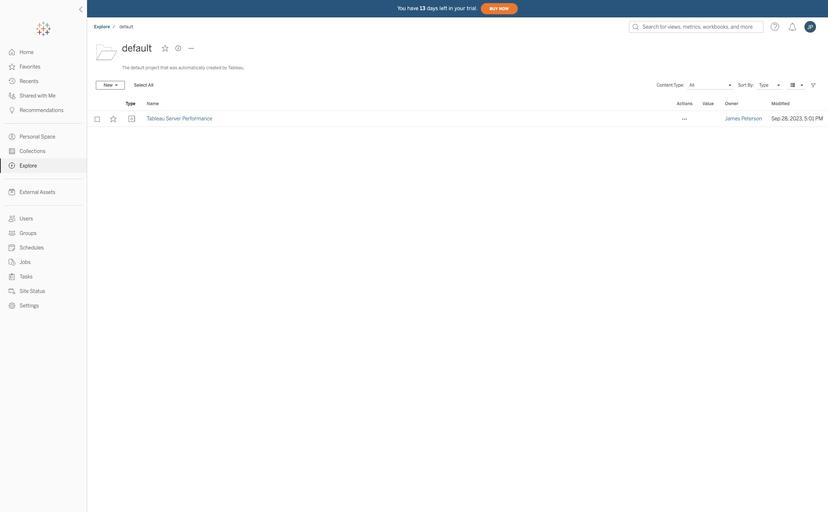 Task type: describe. For each thing, give the bounding box(es) containing it.
by text only_f5he34f image for site status
[[9, 288, 15, 295]]

site status link
[[0, 284, 87, 299]]

performance
[[182, 116, 212, 122]]

site status
[[20, 289, 45, 295]]

0 vertical spatial explore link
[[94, 24, 111, 30]]

your
[[455, 5, 466, 11]]

by text only_f5he34f image for schedules
[[9, 245, 15, 251]]

have
[[408, 5, 419, 11]]

28,
[[782, 116, 789, 122]]

home
[[20, 49, 34, 56]]

home link
[[0, 45, 87, 60]]

value
[[703, 101, 714, 106]]

0 vertical spatial default
[[120, 24, 133, 29]]

new
[[104, 83, 113, 88]]

tableau.
[[228, 65, 245, 70]]

project image
[[96, 41, 118, 63]]

schedules
[[20, 245, 44, 251]]

status
[[30, 289, 45, 295]]

pm
[[816, 116, 824, 122]]

sep
[[772, 116, 781, 122]]

tableau server performance link
[[147, 111, 212, 127]]

by text only_f5he34f image for personal space
[[9, 134, 15, 140]]

the default project that was automatically created by tableau.
[[122, 65, 245, 70]]

with
[[37, 93, 47, 99]]

by text only_f5he34f image for collections
[[9, 148, 15, 155]]

shared
[[20, 93, 36, 99]]

users
[[20, 216, 33, 222]]

modified
[[772, 101, 790, 106]]

tableau server performance
[[147, 116, 212, 122]]

all inside dropdown button
[[690, 83, 695, 88]]

Search for views, metrics, workbooks, and more text field
[[630, 21, 764, 33]]

users link
[[0, 212, 87, 226]]

13
[[420, 5, 426, 11]]

favorites link
[[0, 60, 87, 74]]

2 vertical spatial default
[[131, 65, 144, 70]]

type inside dropdown button
[[760, 83, 769, 88]]

/
[[113, 24, 115, 29]]

actions
[[677, 101, 693, 106]]

2023,
[[790, 116, 804, 122]]

site
[[20, 289, 29, 295]]

schedules link
[[0, 241, 87, 255]]

in
[[449, 5, 453, 11]]

by text only_f5he34f image for groups
[[9, 230, 15, 237]]

settings
[[20, 303, 39, 310]]

external
[[20, 190, 39, 196]]

external assets
[[20, 190, 55, 196]]

name
[[147, 101, 159, 106]]

server
[[166, 116, 181, 122]]

groups
[[20, 231, 37, 237]]

recents link
[[0, 74, 87, 89]]

content
[[657, 83, 673, 88]]

you have 13 days left in your trial.
[[398, 5, 478, 11]]

type inside grid
[[126, 101, 136, 106]]

settings link
[[0, 299, 87, 314]]

main navigation. press the up and down arrow keys to access links. element
[[0, 45, 87, 314]]

buy
[[490, 6, 498, 11]]

collections
[[20, 149, 46, 155]]

5:01
[[805, 116, 815, 122]]

was
[[170, 65, 177, 70]]

groups link
[[0, 226, 87, 241]]

owner
[[725, 101, 739, 106]]

jobs link
[[0, 255, 87, 270]]

that
[[160, 65, 169, 70]]

cell inside grid
[[699, 111, 721, 127]]

days
[[427, 5, 438, 11]]

buy now
[[490, 6, 509, 11]]

by text only_f5he34f image for tasks
[[9, 274, 15, 280]]

grid containing tableau server performance
[[87, 97, 829, 513]]



Task type: vqa. For each thing, say whether or not it's contained in the screenshot.
4th by text only_f5he34f image from the bottom
yes



Task type: locate. For each thing, give the bounding box(es) containing it.
all right 'type:'
[[690, 83, 695, 88]]

5 by text only_f5he34f image from the top
[[9, 148, 15, 155]]

by text only_f5he34f image left shared
[[9, 93, 15, 99]]

by
[[222, 65, 227, 70]]

the
[[122, 65, 130, 70]]

0 vertical spatial explore
[[94, 24, 110, 29]]

explore left /
[[94, 24, 110, 29]]

by text only_f5he34f image inside recents link
[[9, 78, 15, 85]]

type
[[760, 83, 769, 88], [126, 101, 136, 106]]

explore /
[[94, 24, 115, 29]]

1 by text only_f5he34f image from the top
[[9, 64, 15, 70]]

automatically
[[178, 65, 205, 70]]

0 horizontal spatial explore link
[[0, 159, 87, 173]]

2 by text only_f5he34f image from the top
[[9, 78, 15, 85]]

new button
[[96, 81, 125, 90]]

1 horizontal spatial explore
[[94, 24, 110, 29]]

explore link left /
[[94, 24, 111, 30]]

explore link down collections
[[0, 159, 87, 173]]

sep 28, 2023, 5:01 pm
[[772, 116, 824, 122]]

by text only_f5he34f image inside tasks link
[[9, 274, 15, 280]]

peterson
[[742, 116, 763, 122]]

by text only_f5he34f image for home
[[9, 49, 15, 56]]

by text only_f5he34f image inside recommendations "link"
[[9, 107, 15, 114]]

explore down collections
[[20, 163, 37, 169]]

default right the
[[131, 65, 144, 70]]

shared with me
[[20, 93, 56, 99]]

created
[[206, 65, 222, 70]]

1 horizontal spatial explore link
[[94, 24, 111, 30]]

by text only_f5he34f image left collections
[[9, 148, 15, 155]]

by text only_f5he34f image for users
[[9, 216, 15, 222]]

by text only_f5he34f image inside groups link
[[9, 230, 15, 237]]

by text only_f5he34f image left recents
[[9, 78, 15, 85]]

type up workbook image on the top left of the page
[[126, 101, 136, 106]]

type button
[[757, 81, 783, 90]]

select all
[[134, 83, 154, 88]]

1 vertical spatial type
[[126, 101, 136, 106]]

by text only_f5he34f image for jobs
[[9, 259, 15, 266]]

by text only_f5he34f image inside external assets link
[[9, 189, 15, 196]]

by text only_f5he34f image inside jobs link
[[9, 259, 15, 266]]

by text only_f5he34f image for settings
[[9, 303, 15, 310]]

0 horizontal spatial all
[[148, 83, 154, 88]]

1 horizontal spatial all
[[690, 83, 695, 88]]

0 vertical spatial type
[[760, 83, 769, 88]]

all right select
[[148, 83, 154, 88]]

tableau
[[147, 116, 165, 122]]

recommendations link
[[0, 103, 87, 118]]

1 all from the left
[[148, 83, 154, 88]]

by text only_f5he34f image inside shared with me link
[[9, 93, 15, 99]]

favorites
[[20, 64, 41, 70]]

explore link
[[94, 24, 111, 30], [0, 159, 87, 173]]

7 by text only_f5he34f image from the top
[[9, 230, 15, 237]]

by text only_f5he34f image left favorites
[[9, 64, 15, 70]]

navigation panel element
[[0, 22, 87, 314]]

by text only_f5he34f image inside favorites link
[[9, 64, 15, 70]]

by text only_f5he34f image for explore
[[9, 163, 15, 169]]

by text only_f5he34f image for external assets
[[9, 189, 15, 196]]

by text only_f5he34f image for favorites
[[9, 64, 15, 70]]

1 by text only_f5he34f image from the top
[[9, 49, 15, 56]]

default element
[[117, 24, 136, 29]]

explore for explore
[[20, 163, 37, 169]]

explore for explore /
[[94, 24, 110, 29]]

personal space
[[20, 134, 55, 140]]

by text only_f5he34f image for recommendations
[[9, 107, 15, 114]]

type:
[[674, 83, 685, 88]]

default up the
[[122, 43, 152, 54]]

space
[[41, 134, 55, 140]]

now
[[499, 6, 509, 11]]

by text only_f5he34f image for shared with me
[[9, 93, 15, 99]]

personal
[[20, 134, 40, 140]]

3 by text only_f5he34f image from the top
[[9, 93, 15, 99]]

7 by text only_f5he34f image from the top
[[9, 303, 15, 310]]

by text only_f5he34f image for recents
[[9, 78, 15, 85]]

6 by text only_f5he34f image from the top
[[9, 189, 15, 196]]

shared with me link
[[0, 89, 87, 103]]

trial.
[[467, 5, 478, 11]]

0 horizontal spatial explore
[[20, 163, 37, 169]]

project
[[145, 65, 160, 70]]

default right /
[[120, 24, 133, 29]]

by text only_f5he34f image left site at the left bottom
[[9, 288, 15, 295]]

recents
[[20, 78, 38, 85]]

grid
[[87, 97, 829, 513]]

default
[[120, 24, 133, 29], [122, 43, 152, 54], [131, 65, 144, 70]]

assets
[[40, 190, 55, 196]]

left
[[440, 5, 448, 11]]

external assets link
[[0, 185, 87, 200]]

sort
[[738, 83, 747, 88]]

tasks link
[[0, 270, 87, 284]]

cell
[[699, 111, 721, 127]]

workbook image
[[128, 116, 135, 122]]

by text only_f5he34f image left external
[[9, 189, 15, 196]]

by text only_f5he34f image left the 'schedules'
[[9, 245, 15, 251]]

recommendations
[[20, 108, 64, 114]]

by:
[[748, 83, 755, 88]]

by text only_f5he34f image
[[9, 64, 15, 70], [9, 78, 15, 85], [9, 93, 15, 99], [9, 134, 15, 140], [9, 148, 15, 155], [9, 189, 15, 196], [9, 230, 15, 237], [9, 245, 15, 251], [9, 288, 15, 295]]

4 by text only_f5he34f image from the top
[[9, 216, 15, 222]]

row containing tableau server performance
[[87, 111, 829, 127]]

by text only_f5he34f image inside personal space link
[[9, 134, 15, 140]]

by text only_f5he34f image inside schedules link
[[9, 245, 15, 251]]

6 by text only_f5he34f image from the top
[[9, 274, 15, 280]]

by text only_f5he34f image inside settings link
[[9, 303, 15, 310]]

personal space link
[[0, 130, 87, 144]]

all inside button
[[148, 83, 154, 88]]

all
[[148, 83, 154, 88], [690, 83, 695, 88]]

1 vertical spatial default
[[122, 43, 152, 54]]

list view image
[[790, 82, 797, 89]]

by text only_f5he34f image
[[9, 49, 15, 56], [9, 107, 15, 114], [9, 163, 15, 169], [9, 216, 15, 222], [9, 259, 15, 266], [9, 274, 15, 280], [9, 303, 15, 310]]

2 all from the left
[[690, 83, 695, 88]]

1 horizontal spatial type
[[760, 83, 769, 88]]

row
[[87, 111, 829, 127]]

by text only_f5he34f image left personal
[[9, 134, 15, 140]]

buy now button
[[481, 3, 518, 15]]

james
[[725, 116, 741, 122]]

all button
[[687, 81, 734, 90]]

jobs
[[20, 260, 31, 266]]

8 by text only_f5he34f image from the top
[[9, 245, 15, 251]]

by text only_f5he34f image inside site status link
[[9, 288, 15, 295]]

3 by text only_f5he34f image from the top
[[9, 163, 15, 169]]

select all button
[[129, 81, 158, 90]]

select
[[134, 83, 147, 88]]

sort by:
[[738, 83, 755, 88]]

type right by:
[[760, 83, 769, 88]]

by text only_f5he34f image inside the users link
[[9, 216, 15, 222]]

explore inside main navigation. press the up and down arrow keys to access links. element
[[20, 163, 37, 169]]

tasks
[[20, 274, 33, 280]]

you
[[398, 5, 406, 11]]

5 by text only_f5he34f image from the top
[[9, 259, 15, 266]]

by text only_f5he34f image inside the collections link
[[9, 148, 15, 155]]

1 vertical spatial explore
[[20, 163, 37, 169]]

0 horizontal spatial type
[[126, 101, 136, 106]]

9 by text only_f5he34f image from the top
[[9, 288, 15, 295]]

by text only_f5he34f image inside home link
[[9, 49, 15, 56]]

me
[[48, 93, 56, 99]]

james peterson link
[[725, 111, 763, 127]]

4 by text only_f5he34f image from the top
[[9, 134, 15, 140]]

2 by text only_f5he34f image from the top
[[9, 107, 15, 114]]

explore
[[94, 24, 110, 29], [20, 163, 37, 169]]

1 vertical spatial explore link
[[0, 159, 87, 173]]

collections link
[[0, 144, 87, 159]]

content type:
[[657, 83, 685, 88]]

by text only_f5he34f image left groups at the top left
[[9, 230, 15, 237]]

james peterson
[[725, 116, 763, 122]]



